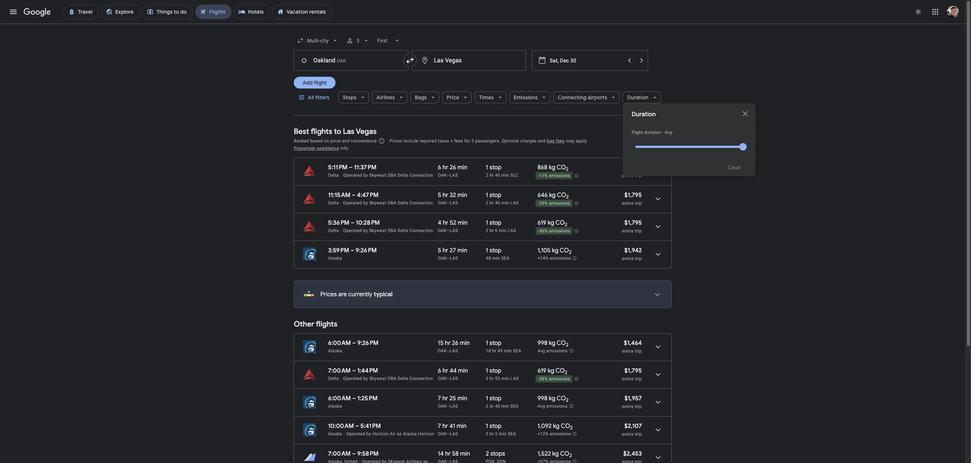 Task type: locate. For each thing, give the bounding box(es) containing it.
entire inside $1,957 entire trip
[[622, 404, 634, 409]]

layover (1 of 1) is a 2 hr 6 min layover at los angeles international airport in los angeles. element
[[486, 228, 534, 234]]

6 trip from the top
[[635, 377, 642, 382]]

2 6:00 am from the top
[[328, 395, 351, 402]]

7:00 am – 1:44 pm
[[328, 367, 378, 375]]

1 $1,795 entire trip from the top
[[622, 192, 642, 206]]

0 horizontal spatial prices
[[320, 291, 337, 298]]

stop up 48
[[490, 247, 502, 254]]

kg for 15 hr 26 min
[[549, 340, 556, 347]]

1 vertical spatial duration
[[632, 111, 656, 118]]

las inside 6 hr 26 min oak – las
[[450, 173, 458, 178]]

– down total duration 15 hr 26 min. element at the bottom
[[447, 348, 450, 354]]

0 vertical spatial 9:26 pm
[[356, 247, 377, 254]]

8 entire from the top
[[622, 432, 634, 437]]

stop up the layover (1 of 1) is a 2 hr 6 min layover at los angeles international airport in los angeles. element
[[490, 219, 502, 227]]

46 inside the 1 stop 2 hr 46 min lax
[[495, 200, 500, 206]]

duration
[[627, 94, 649, 101], [632, 111, 656, 118]]

7 inside the 7 hr 25 min oak – las
[[438, 395, 441, 402]]

co inside 646 kg co 2
[[557, 192, 566, 199]]

7 hr 25 min oak – las
[[438, 395, 467, 409]]

las inside 7 hr 41 min oak – las
[[450, 432, 458, 437]]

0 vertical spatial $1,795 entire trip
[[622, 192, 642, 206]]

hr left 25 on the left bottom
[[443, 395, 448, 402]]

price
[[331, 138, 341, 144]]

1 for 6 hr 26 min
[[486, 164, 488, 171]]

2 1 from the top
[[486, 192, 488, 199]]

2 vertical spatial $1,795
[[625, 367, 642, 375]]

1 vertical spatial 26
[[452, 340, 459, 347]]

1,105 kg co 2
[[538, 247, 572, 256]]

2 998 kg co 2 from the top
[[538, 395, 569, 404]]

1 vertical spatial 9:26 pm
[[357, 340, 379, 347]]

min inside 1 stop 3 hr 2 min sea
[[499, 432, 507, 437]]

0 vertical spatial 998 kg co 2
[[538, 340, 569, 348]]

avg emissions for $1,957
[[538, 404, 568, 409]]

1464 US dollars text field
[[624, 340, 642, 347]]

1 stop flight. element
[[486, 164, 502, 172], [486, 192, 502, 200], [486, 219, 502, 228], [486, 247, 502, 255], [486, 340, 502, 348], [486, 367, 502, 376], [486, 395, 502, 403], [486, 423, 502, 431]]

1 619 kg co 2 from the top
[[538, 219, 567, 228]]

trip inside $2,107 entire trip
[[635, 432, 642, 437]]

4 entire from the top
[[622, 256, 634, 261]]

6 1 stop flight. element from the top
[[486, 367, 502, 376]]

hr up '1 stop 2 hr 6 min lax'
[[490, 200, 494, 206]]

stop inside 1 stop 10 hr 45 min sea
[[490, 340, 502, 347]]

5 inside the 5 hr 27 min oak – las
[[438, 247, 441, 254]]

2 619 from the top
[[538, 367, 546, 375]]

7:00 am
[[328, 367, 351, 375], [328, 450, 351, 458]]

3 connection from the top
[[410, 228, 433, 233]]

3 inside 1 stop 3 hr 2 min sea
[[486, 432, 489, 437]]

las inside 4 hr 52 min oak – las
[[450, 228, 458, 233]]

stop up 40
[[490, 395, 502, 402]]

charges
[[520, 138, 537, 144]]

5 left 27 at the left of the page
[[438, 247, 441, 254]]

entire inside the '$1,942 entire trip'
[[622, 256, 634, 261]]

hr inside 1 stop 2 hr 46 min slc
[[490, 173, 494, 178]]

1 vertical spatial 6:00 am
[[328, 395, 351, 402]]

all
[[308, 94, 314, 101]]

total duration 4 hr 52 min. element
[[438, 219, 486, 228]]

connection for 6 hr 26 min
[[410, 173, 433, 178]]

0 vertical spatial 998
[[538, 340, 548, 347]]

stop inside 1 stop 3 hr 53 min lax
[[490, 367, 502, 375]]

0 vertical spatial 6
[[438, 164, 441, 171]]

min left "slc"
[[502, 173, 509, 178]]

layover (1 of 1) is a 3 hr 2 min layover at seattle-tacoma international airport in seattle. element
[[486, 431, 534, 437]]

7 for 7 hr 25 min
[[438, 395, 441, 402]]

$1,795 for 868
[[625, 192, 642, 199]]

40
[[495, 404, 500, 409]]

min right 48
[[492, 256, 500, 261]]

horizon left "air"
[[372, 432, 389, 437]]

7 oak from the top
[[438, 404, 447, 409]]

0 vertical spatial duration
[[627, 94, 649, 101]]

sea
[[501, 256, 510, 261], [513, 348, 521, 354], [510, 404, 519, 409], [508, 432, 516, 437]]

3 $1,795 entire trip from the top
[[622, 367, 642, 382]]

oak for 6 hr 44 min
[[438, 376, 447, 381]]

1 vertical spatial lax
[[508, 228, 516, 233]]

8 1 stop flight. element from the top
[[486, 423, 502, 431]]

flight details. leaves oakland international airport at 6:00 am on saturday, december 30 and arrives at harry reid international airport at 9:26 pm on saturday, december 30. image
[[649, 338, 667, 356]]

1 horizontal spatial fees
[[556, 138, 565, 144]]

1,522 kg co 2
[[538, 450, 572, 459]]

1 horizontal spatial  image
[[359, 459, 360, 463]]

8 trip from the top
[[635, 432, 642, 437]]

26 inside 15 hr 26 min oak – las
[[452, 340, 459, 347]]

skywest down 4:47 pm text box
[[369, 200, 386, 206]]

skywest
[[369, 173, 386, 178], [369, 200, 386, 206], [369, 228, 386, 233], [369, 376, 386, 381]]

min right 45
[[504, 348, 512, 354]]

close dialog image
[[741, 109, 750, 118]]

– down 44
[[447, 376, 450, 381]]

kg inside 646 kg co 2
[[549, 192, 556, 199]]

co inside 868 kg co 2
[[557, 164, 566, 171]]

entire for 15 hr 26 min
[[622, 349, 634, 354]]

1 up layover (1 of 1) is a 2 hr 46 min layover at los angeles international airport in los angeles. element
[[486, 192, 488, 199]]

stop inside the 1 stop 2 hr 46 min lax
[[490, 192, 502, 199]]

2 stop from the top
[[490, 192, 502, 199]]

1 vertical spatial 998 kg co 2
[[538, 395, 569, 404]]

stop up 53
[[490, 367, 502, 375]]

alaska inside 3:59 pm – 9:26 pm alaska
[[328, 256, 342, 261]]

total duration 6 hr 44 min. element
[[438, 367, 486, 376]]

2 avg emissions from the top
[[538, 404, 568, 409]]

5 for 5 hr 27 min
[[438, 247, 441, 254]]

leaves oakland international airport at 3:59 pm on saturday, december 30 and arrives at harry reid international airport at 9:26 pm on saturday, december 30. element
[[328, 247, 377, 254]]

hr left 44
[[443, 367, 448, 375]]

entire inside $1,464 entire trip
[[622, 349, 634, 354]]

+14%
[[538, 256, 549, 261]]

5:36 pm – 10:28 pm
[[328, 219, 380, 227]]

1 7:00 am from the top
[[328, 367, 351, 375]]

6 left 44
[[438, 367, 441, 375]]

2 dba from the top
[[388, 200, 396, 206]]

9:26 pm for 3:59 pm
[[356, 247, 377, 254]]

7 1 stop flight. element from the top
[[486, 395, 502, 403]]

las for 15 hr 26 min
[[450, 348, 458, 354]]

avg up 1,092
[[538, 404, 545, 409]]

connection left 5 hr 32 min oak – las
[[410, 200, 433, 206]]

1795 us dollars text field left flight details. leaves oakland international airport at 5:36 pm on saturday, december 30 and arrives at harry reid international airport at 10:28 pm on saturday, december 30. icon
[[625, 219, 642, 227]]

leaves oakland international airport at 5:36 pm on saturday, december 30 and arrives at harry reid international airport at 10:28 pm on saturday, december 30. element
[[328, 219, 380, 227]]

total duration 7 hr 25 min. element
[[438, 395, 486, 403]]

1 vertical spatial -36% emissions
[[538, 377, 570, 382]]

1795 US dollars text field
[[625, 219, 642, 227], [625, 367, 642, 375]]

2 5 from the top
[[438, 247, 441, 254]]

1 stop from the top
[[490, 164, 502, 171]]

sea inside 1 stop 2 hr 40 min sea
[[510, 404, 519, 409]]

3 oak from the top
[[438, 228, 447, 233]]

2 - from the top
[[538, 201, 539, 206]]

skywest for 1:44 pm
[[369, 376, 386, 381]]

min down for
[[458, 164, 468, 171]]

6:00 am – 1:25 pm alaska
[[328, 395, 378, 409]]

stop inside '1 stop 2 hr 6 min lax'
[[490, 219, 502, 227]]

1 vertical spatial 1795 us dollars text field
[[625, 367, 642, 375]]

lax inside 1 stop 3 hr 53 min lax
[[510, 376, 519, 381]]

1 1 stop flight. element from the top
[[486, 164, 502, 172]]

avg
[[538, 349, 545, 354], [538, 404, 545, 409]]

None text field
[[294, 50, 409, 71], [411, 50, 526, 71], [294, 50, 409, 71], [411, 50, 526, 71]]

alaska inside 6:00 am – 9:26 pm alaska
[[328, 348, 342, 354]]

998 kg co 2 for $1,957
[[538, 395, 569, 404]]

ranked based on price and convenience
[[294, 138, 377, 144]]

1 for 6 hr 44 min
[[486, 367, 488, 375]]

by down 11:37 pm
[[363, 173, 368, 178]]

trip left flight details. leaves oakland international airport at 7:00 am on saturday, december 30 and arrives at harry reid international airport at 1:44 pm on saturday, december 30. image on the right of page
[[635, 377, 642, 382]]

0 vertical spatial 619 kg co 2
[[538, 219, 567, 228]]

2 46 from the top
[[495, 200, 500, 206]]

2 avg from the top
[[538, 404, 545, 409]]

1 vertical spatial 998
[[538, 395, 548, 402]]

– right departure time: 6:00 am. text field
[[352, 340, 356, 347]]

2 trip from the top
[[635, 201, 642, 206]]

Arrival time: 4:47 PM. text field
[[357, 192, 379, 199]]

las down 44
[[450, 376, 458, 381]]

hr inside 6 hr 44 min oak – las
[[443, 367, 448, 375]]

1 inside 1 stop 3 hr 53 min lax
[[486, 367, 488, 375]]

stop inside 1 stop 2 hr 46 min slc
[[490, 164, 502, 171]]

– inside 15 hr 26 min oak – las
[[447, 348, 450, 354]]

las for 7 hr 41 min
[[450, 432, 458, 437]]

operated by skywest dba delta connection down arrival time: 1:44 pm. text field
[[343, 376, 433, 381]]

1 vertical spatial $1,795 entire trip
[[622, 219, 642, 234]]

4 trip from the top
[[635, 256, 642, 261]]

15
[[438, 340, 444, 347]]

2 998 from the top
[[538, 395, 548, 402]]

sea inside 1 stop 10 hr 45 min sea
[[513, 348, 521, 354]]

0 vertical spatial 46
[[495, 173, 500, 178]]

oak inside the 5 hr 27 min oak – las
[[438, 256, 447, 261]]

hr inside 15 hr 26 min oak – las
[[445, 340, 451, 347]]

3 trip from the top
[[635, 229, 642, 234]]

4 operated by skywest dba delta connection from the top
[[343, 376, 433, 381]]

connection left 4 hr 52 min oak – las
[[410, 228, 433, 233]]

1 vertical spatial $1,795
[[625, 219, 642, 227]]

passenger
[[294, 146, 316, 151]]

2 7:00 am from the top
[[328, 450, 351, 458]]

0 vertical spatial 36%
[[539, 229, 548, 234]]

Arrival time: 9:26 PM. text field
[[356, 247, 377, 254], [357, 340, 379, 347]]

1 up 10 at the bottom of the page
[[486, 340, 488, 347]]

0 vertical spatial  image
[[344, 432, 345, 437]]

2 -36% emissions from the top
[[538, 377, 570, 382]]

2 vertical spatial $1,795 entire trip
[[622, 367, 642, 382]]

26 inside 6 hr 26 min oak – las
[[450, 164, 456, 171]]

connection for 5 hr 32 min
[[410, 200, 433, 206]]

$1,942
[[625, 247, 642, 254]]

bags
[[415, 94, 427, 101]]

7 1 from the top
[[486, 395, 488, 402]]

leaves oakland international airport at 5:11 pm on saturday, december 30 and arrives at harry reid international airport at 11:37 pm on saturday, december 30. element
[[328, 164, 377, 171]]

hr up the '1 stop 48 min sea'
[[490, 228, 494, 233]]

Departure time: 11:15 AM. text field
[[328, 192, 351, 199]]

by
[[363, 173, 368, 178], [363, 200, 368, 206], [363, 228, 368, 233], [363, 376, 368, 381], [366, 432, 371, 437]]

stop for 7 hr 25 min
[[490, 395, 502, 402]]

oak inside 6 hr 44 min oak – las
[[438, 376, 447, 381]]

add flight
[[303, 79, 327, 86]]

1 stop 48 min sea
[[486, 247, 510, 261]]

flight duration · any
[[632, 130, 673, 135]]

2 entire from the top
[[622, 201, 634, 206]]

4 1 stop flight. element from the top
[[486, 247, 502, 255]]

5:11 pm
[[328, 164, 348, 171]]

entire for 7 hr 41 min
[[622, 432, 634, 437]]

las
[[450, 173, 458, 178], [450, 200, 458, 206], [450, 228, 458, 233], [450, 256, 458, 261], [450, 348, 458, 354], [450, 376, 458, 381], [450, 404, 458, 409], [450, 432, 458, 437]]

duration up flight
[[627, 94, 649, 101]]

entire inside $2,107 entire trip
[[622, 432, 634, 437]]

1 36% from the top
[[539, 229, 548, 234]]

1 stop flight. element up 53
[[486, 367, 502, 376]]

4 oak from the top
[[438, 256, 447, 261]]

3 1 stop flight. element from the top
[[486, 219, 502, 228]]

– inside 6 hr 44 min oak – las
[[447, 376, 450, 381]]

2 1 stop flight. element from the top
[[486, 192, 502, 200]]

min inside 4 hr 52 min oak – las
[[458, 219, 468, 227]]

7:00 am for 7:00 am – 1:44 pm
[[328, 367, 351, 375]]

4 stop from the top
[[490, 247, 502, 254]]

slc
[[510, 173, 519, 178]]

7 las from the top
[[450, 404, 458, 409]]

– down 25 on the left bottom
[[447, 404, 450, 409]]

$1,957 entire trip
[[622, 395, 642, 409]]

oak down total duration 7 hr 25 min. element
[[438, 404, 447, 409]]

44
[[450, 367, 457, 375]]

convenience
[[351, 138, 377, 144]]

0 vertical spatial avg
[[538, 349, 545, 354]]

4 connection from the top
[[410, 376, 433, 381]]

- for 6 hr 44 min
[[538, 377, 539, 382]]

oak for 7 hr 41 min
[[438, 432, 447, 437]]

-33% emissions
[[538, 201, 570, 206]]

flights for other
[[316, 320, 338, 329]]

main content
[[294, 121, 672, 463]]

5 entire from the top
[[622, 349, 634, 354]]

kg inside 1,092 kg co 2
[[553, 423, 560, 430]]

46 inside 1 stop 2 hr 46 min slc
[[495, 173, 500, 178]]

connecting airports button
[[553, 89, 620, 106]]

min right the 32
[[457, 192, 467, 199]]

0 vertical spatial avg emissions
[[538, 349, 568, 354]]

best flights, change sort order. image
[[660, 136, 669, 145]]

duration inside popup button
[[627, 94, 649, 101]]

1 oak from the top
[[438, 173, 447, 178]]

0 vertical spatial 26
[[450, 164, 456, 171]]

9:26 pm inside 6:00 am – 9:26 pm alaska
[[357, 340, 379, 347]]

1 stop 2 hr 6 min lax
[[486, 219, 516, 233]]

7 stop from the top
[[490, 395, 502, 402]]

1 6:00 am from the top
[[328, 340, 351, 347]]

1957 US dollars text field
[[625, 395, 642, 402]]

trip left flight details. leaves oakland international airport at 5:36 pm on saturday, december 30 and arrives at harry reid international airport at 10:28 pm on saturday, december 30. icon
[[635, 229, 642, 234]]

1 vertical spatial 619 kg co 2
[[538, 367, 567, 376]]

3 operated by skywest dba delta connection from the top
[[343, 228, 433, 233]]

las down the 32
[[450, 200, 458, 206]]

None search field
[[294, 32, 756, 176]]

1 vertical spatial avg
[[538, 404, 545, 409]]

1 vertical spatial arrival time: 9:26 pm. text field
[[357, 340, 379, 347]]

0 horizontal spatial  image
[[344, 432, 345, 437]]

las down the 41
[[450, 432, 458, 437]]

2 inside 1 stop 2 hr 40 min sea
[[486, 404, 489, 409]]

layover (1 of 1) is a 3 hr 53 min layover at los angeles international airport in los angeles. element
[[486, 376, 534, 382]]

1 vertical spatial 36%
[[539, 377, 548, 382]]

flight details. leaves oakland international airport at 7:00 am on saturday, december 30 and arrives at harry reid international airport at 9:58 pm on saturday, december 30. image
[[649, 449, 667, 463]]

las inside the 7 hr 25 min oak – las
[[450, 404, 458, 409]]

46 for 5 hr 32 min
[[495, 200, 500, 206]]

by down 4:47 pm text box
[[363, 200, 368, 206]]

by for 11:37 pm
[[363, 173, 368, 178]]

+12%
[[538, 432, 549, 437]]

3 entire from the top
[[622, 229, 634, 234]]

loading results progress bar
[[0, 24, 966, 25]]

– down 27 at the left of the page
[[447, 256, 450, 261]]

las down total duration 15 hr 26 min. element at the bottom
[[450, 348, 458, 354]]

– left arrival time: 1:44 pm. text field
[[352, 367, 356, 375]]

las for 7 hr 25 min
[[450, 404, 458, 409]]

– down total duration 4 hr 52 min. element
[[447, 228, 450, 233]]

more details image
[[649, 286, 666, 303]]

5
[[438, 192, 441, 199], [438, 247, 441, 254]]

stops
[[343, 94, 357, 101]]

4 las from the top
[[450, 256, 458, 261]]

8 1 from the top
[[486, 423, 488, 430]]

oak down total duration 5 hr 27 min. element
[[438, 256, 447, 261]]

1 1795 us dollars text field from the top
[[625, 219, 642, 227]]

8 las from the top
[[450, 432, 458, 437]]

hr right 15
[[445, 340, 451, 347]]

9:26 pm up arrival time: 1:44 pm. text field
[[357, 340, 379, 347]]

hr inside 1 stop 3 hr 53 min lax
[[490, 376, 494, 381]]

2 stops
[[486, 450, 505, 458]]

hr inside the 1 stop 2 hr 46 min lax
[[490, 200, 494, 206]]

0 horizontal spatial and
[[342, 138, 350, 144]]

1 stop flight. element down passengers.
[[486, 164, 502, 172]]

horizon left 7 hr 41 min oak – las
[[418, 432, 434, 437]]

1 and from the left
[[342, 138, 350, 144]]

flights right other
[[316, 320, 338, 329]]

co inside 1,092 kg co 2
[[561, 423, 570, 430]]

lax up the '1 stop 48 min sea'
[[508, 228, 516, 233]]

co for 4 hr 52 min
[[556, 219, 565, 227]]

1 inside the 1 stop 2 hr 46 min lax
[[486, 192, 488, 199]]

5 inside 5 hr 32 min oak – las
[[438, 192, 441, 199]]

connection for 6 hr 44 min
[[410, 376, 433, 381]]

1 vertical spatial 5
[[438, 247, 441, 254]]

0 vertical spatial 5
[[438, 192, 441, 199]]

layover (1 of 2) is a 6 hr 54 min layover at portland international airport in portland. layover (2 of 2) is a 1 hr 43 min layover at denver international airport in denver. element
[[486, 459, 534, 463]]

1 $1,795 from the top
[[625, 192, 642, 199]]

layover (1 of 1) is a 10 hr 45 min layover at seattle-tacoma international airport in seattle. element
[[486, 348, 534, 354]]

3 skywest from the top
[[369, 228, 386, 233]]

kg inside 1,105 kg co 2
[[552, 247, 559, 254]]

Arrival time: 1:25 PM. text field
[[357, 395, 378, 402]]

5 oak from the top
[[438, 348, 447, 354]]

1 vertical spatial  image
[[359, 459, 360, 463]]

7 entire from the top
[[622, 404, 634, 409]]

1 stop flight. element down 40
[[486, 423, 502, 431]]

1,522
[[538, 450, 551, 458]]

optional
[[502, 138, 519, 144]]

2 36% from the top
[[539, 377, 548, 382]]

stop
[[490, 164, 502, 171], [490, 192, 502, 199], [490, 219, 502, 227], [490, 247, 502, 254], [490, 340, 502, 347], [490, 367, 502, 375], [490, 395, 502, 402], [490, 423, 502, 430]]

passenger assistance button
[[294, 146, 339, 151]]

2 inside 646 kg co 2
[[566, 194, 569, 200]]

619 for 4 hr 52 min
[[538, 219, 546, 227]]

10
[[486, 348, 491, 354]]

hr inside 6 hr 26 min oak – las
[[443, 164, 448, 171]]

46 left "slc"
[[495, 173, 500, 178]]

1 avg emissions from the top
[[538, 349, 568, 354]]

alaska inside "6:00 am – 1:25 pm alaska"
[[328, 404, 342, 409]]

sea inside 1 stop 3 hr 2 min sea
[[508, 432, 516, 437]]

3 dba from the top
[[388, 228, 396, 233]]

1 stop flight. element up 40
[[486, 395, 502, 403]]

trip
[[635, 173, 642, 178], [635, 201, 642, 206], [635, 229, 642, 234], [635, 256, 642, 261], [635, 349, 642, 354], [635, 377, 642, 382], [635, 404, 642, 409], [635, 432, 642, 437]]

2 vertical spatial lax
[[510, 376, 519, 381]]

$1,795 entire trip for 998
[[622, 367, 642, 382]]

trip inside $1,957 entire trip
[[635, 404, 642, 409]]

- for 5 hr 32 min
[[538, 201, 539, 206]]

trip down the $1,464
[[635, 349, 642, 354]]

1 stop flight. element down layover (1 of 1) is a 2 hr 46 min layover at los angeles international airport in los angeles. element
[[486, 219, 502, 228]]

5 1 stop flight. element from the top
[[486, 340, 502, 348]]

$1,795 entire trip up 1942 us dollars text box on the bottom
[[622, 219, 642, 234]]

min inside 1 stop 2 hr 46 min slc
[[502, 173, 509, 178]]

 image
[[344, 432, 345, 437], [359, 459, 360, 463]]

2 inside 1 stop 2 hr 46 min slc
[[486, 173, 489, 178]]

$1,795 down the entire trip
[[625, 192, 642, 199]]

as
[[397, 432, 402, 437]]

stop for 5 hr 27 min
[[490, 247, 502, 254]]

14
[[438, 450, 444, 458]]

1 vertical spatial 7:00 am
[[328, 450, 351, 458]]

3 $1,795 from the top
[[625, 367, 642, 375]]

4 1 from the top
[[486, 247, 488, 254]]

2 and from the left
[[538, 138, 546, 144]]

entire up $1,957
[[622, 377, 634, 382]]

alaska down 10:00 am
[[328, 432, 342, 437]]

0 vertical spatial 1795 us dollars text field
[[625, 219, 642, 227]]

las down 25 on the left bottom
[[450, 404, 458, 409]]

2 operated by skywest dba delta connection from the top
[[343, 200, 433, 206]]

hr down prices include required taxes + fees for 3 passengers. optional charges and bag fees may apply. passenger assistance
[[443, 164, 448, 171]]

None field
[[294, 34, 342, 47], [375, 34, 404, 47], [294, 34, 342, 47], [375, 34, 404, 47]]

stop up the layover (1 of 1) is a 3 hr 2 min layover at seattle-tacoma international airport in seattle. element
[[490, 423, 502, 430]]

7:00 am down 10:00 am text field
[[328, 450, 351, 458]]

avg emissions
[[538, 349, 568, 354], [538, 404, 568, 409]]

6:00 am
[[328, 340, 351, 347], [328, 395, 351, 402]]

0 vertical spatial 7:00 am
[[328, 367, 351, 375]]

stop inside the '1 stop 48 min sea'
[[490, 247, 502, 254]]

6 las from the top
[[450, 376, 458, 381]]

36% for 6 hr 44 min
[[539, 377, 548, 382]]

operated down 5:11 pm – 11:37 pm
[[343, 173, 362, 178]]

2 619 kg co 2 from the top
[[538, 367, 567, 376]]

stop for 7 hr 41 min
[[490, 423, 502, 430]]

1 connection from the top
[[410, 173, 433, 178]]

las inside the 5 hr 27 min oak – las
[[450, 256, 458, 261]]

0 vertical spatial lax
[[510, 200, 519, 206]]

0 vertical spatial prices
[[389, 138, 402, 144]]

1 up layover (1 of 1) is a 2 hr 40 min layover at seattle-tacoma international airport in seattle. element
[[486, 395, 488, 402]]

none search field containing duration
[[294, 32, 756, 176]]

skywest down arrival time: 10:28 pm. text field
[[369, 228, 386, 233]]

7 trip from the top
[[635, 404, 642, 409]]

998
[[538, 340, 548, 347], [538, 395, 548, 402]]

Departure time: 7:00 AM. text field
[[328, 450, 351, 458]]

arrival time: 9:26 pm. text field right departure time: 3:59 pm. text field
[[356, 247, 377, 254]]

kg for 4 hr 52 min
[[548, 219, 554, 227]]

min up the '1 stop 48 min sea'
[[499, 228, 507, 233]]

min inside 6 hr 44 min oak – las
[[458, 367, 468, 375]]

entire up $1,942
[[622, 229, 634, 234]]

1:25 pm
[[357, 395, 378, 402]]

0 vertical spatial arrival time: 9:26 pm. text field
[[356, 247, 377, 254]]

4 hr 52 min oak – las
[[438, 219, 468, 233]]

1 horizontal spatial horizon
[[418, 432, 434, 437]]

5 trip from the top
[[635, 349, 642, 354]]

skywest for 10:28 pm
[[369, 228, 386, 233]]

kg for 6 hr 26 min
[[549, 164, 555, 171]]

1 up the layover (1 of 1) is a 2 hr 6 min layover at los angeles international airport in los angeles. element
[[486, 219, 488, 227]]

1 operated by skywest dba delta connection from the top
[[343, 173, 433, 178]]

1 stop 10 hr 45 min sea
[[486, 340, 521, 354]]

5 1 from the top
[[486, 340, 488, 347]]

horizon
[[372, 432, 389, 437], [418, 432, 434, 437]]

7 inside 7 hr 41 min oak – las
[[438, 423, 441, 430]]

las inside 6 hr 44 min oak – las
[[450, 376, 458, 381]]

0 vertical spatial 619
[[538, 219, 546, 227]]

6 up the '1 stop 48 min sea'
[[495, 228, 498, 233]]

3 stop from the top
[[490, 219, 502, 227]]

kg for 5 hr 32 min
[[549, 192, 556, 199]]

min right 25 on the left bottom
[[457, 395, 467, 402]]

Arrival time: 9:58 PM. text field
[[357, 450, 379, 458]]

layover (1 of 1) is a 2 hr 46 min layover at salt lake city international airport in salt lake city. element
[[486, 172, 534, 178]]

1 vertical spatial prices
[[320, 291, 337, 298]]

Departure time: 7:00 AM. text field
[[328, 367, 351, 375]]

6 stop from the top
[[490, 367, 502, 375]]

1 vertical spatial 46
[[495, 200, 500, 206]]

min up stops
[[499, 432, 507, 437]]

6 inside 6 hr 26 min oak – las
[[438, 164, 441, 171]]

arrival time: 9:26 pm. text field up arrival time: 1:44 pm. text field
[[357, 340, 379, 347]]

co for 6 hr 44 min
[[556, 367, 565, 375]]

stop up layover (1 of 1) is a 2 hr 46 min layover at los angeles international airport in los angeles. element
[[490, 192, 502, 199]]

1 skywest from the top
[[369, 173, 386, 178]]

1 stop flight. element for 7 hr 41 min
[[486, 423, 502, 431]]

$2,453
[[623, 450, 642, 458]]

hr left "slc"
[[490, 173, 494, 178]]

 image down 10:00 am text field
[[344, 432, 345, 437]]

– inside the 5 hr 27 min oak – las
[[447, 256, 450, 261]]

and down the las
[[342, 138, 350, 144]]

bag
[[547, 138, 555, 144]]

connection left 6 hr 26 min oak – las
[[410, 173, 433, 178]]

1795 us dollars text field for 6 hr 44 min
[[625, 367, 642, 375]]

hr inside 1 stop 3 hr 2 min sea
[[490, 432, 494, 437]]

1 619 from the top
[[538, 219, 546, 227]]

1 vertical spatial 6
[[495, 228, 498, 233]]

oak down total duration 6 hr 44 min. "element"
[[438, 376, 447, 381]]

8 stop from the top
[[490, 423, 502, 430]]

stop inside 1 stop 2 hr 40 min sea
[[490, 395, 502, 402]]

connecting airports
[[558, 94, 607, 101]]

1 46 from the top
[[495, 173, 500, 178]]

stop for 4 hr 52 min
[[490, 219, 502, 227]]

1
[[486, 164, 488, 171], [486, 192, 488, 199], [486, 219, 488, 227], [486, 247, 488, 254], [486, 340, 488, 347], [486, 367, 488, 375], [486, 395, 488, 402], [486, 423, 488, 430]]

-36% emissions
[[538, 229, 570, 234], [538, 377, 570, 382]]

operated by skywest dba delta connection down 11:37 pm
[[343, 173, 433, 178]]

1795 US dollars text field
[[625, 192, 642, 199]]

6:00 am up 7:00 am text box
[[328, 340, 351, 347]]

2 vertical spatial 6
[[438, 367, 441, 375]]

1 inside the '1 stop 48 min sea'
[[486, 247, 488, 254]]

$2,107
[[624, 423, 642, 430]]

co inside 1,522 kg co 2
[[560, 450, 569, 458]]

6 oak from the top
[[438, 376, 447, 381]]

kg inside 868 kg co 2
[[549, 164, 555, 171]]

2 7 from the top
[[438, 423, 441, 430]]

1 - from the top
[[538, 173, 539, 178]]

– inside 6:00 am – 9:26 pm alaska
[[352, 340, 356, 347]]

by for 10:28 pm
[[363, 228, 368, 233]]

learn more about ranking image
[[378, 138, 385, 144]]

co for 6 hr 26 min
[[557, 164, 566, 171]]

1 inside 1 stop 2 hr 46 min slc
[[486, 164, 488, 171]]

best flights to las vegas
[[294, 127, 377, 136]]

lax inside the 1 stop 2 hr 46 min lax
[[510, 200, 519, 206]]

- down 646
[[538, 201, 539, 206]]

4 dba from the top
[[388, 376, 396, 381]]

+12% emissions
[[538, 432, 571, 437]]

6 down prices include required taxes + fees for 3 passengers. optional charges and bag fees may apply. passenger assistance
[[438, 164, 441, 171]]

co for 7 hr 25 min
[[557, 395, 566, 402]]

– inside the 7 hr 25 min oak – las
[[447, 404, 450, 409]]

0 horizontal spatial horizon
[[372, 432, 389, 437]]

hr inside 1 stop 10 hr 45 min sea
[[492, 348, 497, 354]]

min right 27 at the left of the page
[[457, 247, 467, 254]]

6 for 6 hr 44 min
[[438, 367, 441, 375]]

hr inside 7 hr 41 min oak – las
[[443, 423, 448, 430]]

and left bag
[[538, 138, 546, 144]]

kg for 14 hr 58 min
[[552, 450, 559, 458]]

0 vertical spatial -36% emissions
[[538, 229, 570, 234]]

998 for 15 hr 26 min
[[538, 340, 548, 347]]

flight details. leaves oakland international airport at 3:59 pm on saturday, december 30 and arrives at harry reid international airport at 9:26 pm on saturday, december 30. image
[[649, 245, 667, 263]]

bags button
[[411, 89, 439, 106]]

Departure time: 6:00 AM. text field
[[328, 340, 351, 347]]

las for 5 hr 32 min
[[450, 200, 458, 206]]

trip for 5 hr 32 min
[[635, 201, 642, 206]]

hr right 4
[[443, 219, 449, 227]]

oak inside 5 hr 32 min oak – las
[[438, 200, 447, 206]]

0 horizontal spatial fees
[[454, 138, 463, 144]]

0 vertical spatial 6:00 am
[[328, 340, 351, 347]]

0 vertical spatial flights
[[311, 127, 332, 136]]

times
[[479, 94, 494, 101]]

3 - from the top
[[538, 229, 539, 234]]

co inside 1,105 kg co 2
[[560, 247, 569, 254]]

las down total duration 6 hr 26 min. element
[[450, 173, 458, 178]]

1 vertical spatial flights
[[316, 320, 338, 329]]

2 skywest from the top
[[369, 200, 386, 206]]

all filters button
[[294, 89, 335, 106]]

0 vertical spatial $1,795
[[625, 192, 642, 199]]

1 vertical spatial 7
[[438, 423, 441, 430]]

include
[[404, 138, 419, 144]]

- down 868
[[538, 173, 539, 178]]

8 oak from the top
[[438, 432, 447, 437]]

1 avg from the top
[[538, 349, 545, 354]]

stop for 6 hr 44 min
[[490, 367, 502, 375]]

connection
[[410, 173, 433, 178], [410, 200, 433, 206], [410, 228, 433, 233], [410, 376, 433, 381]]

1 7 from the top
[[438, 395, 441, 402]]

2 las from the top
[[450, 200, 458, 206]]

hr left the 32
[[443, 192, 448, 199]]

lax right 53
[[510, 376, 519, 381]]

hr inside the 7 hr 25 min oak – las
[[443, 395, 448, 402]]

26 down prices include required taxes + fees for 3 passengers. optional charges and bag fees may apply. passenger assistance
[[450, 164, 456, 171]]

4
[[438, 219, 441, 227]]

1 vertical spatial 619
[[538, 367, 546, 375]]

0 vertical spatial 7
[[438, 395, 441, 402]]

1 horizontal spatial prices
[[389, 138, 402, 144]]

7 hr 41 min oak – las
[[438, 423, 467, 437]]

any
[[665, 130, 673, 135]]

1 inside 1 stop 10 hr 45 min sea
[[486, 340, 488, 347]]

total duration 14 hr 58 min. element
[[438, 450, 486, 459]]

1 las from the top
[[450, 173, 458, 178]]

layover (1 of 1) is a 2 hr 46 min layover at los angeles international airport in los angeles. element
[[486, 200, 534, 206]]

5 las from the top
[[450, 348, 458, 354]]

1 stop flight. element for 6 hr 44 min
[[486, 367, 502, 376]]

1 horizontal spatial and
[[538, 138, 546, 144]]

1 998 kg co 2 from the top
[[538, 340, 569, 348]]

$1,795 left flight details. leaves oakland international airport at 5:36 pm on saturday, december 30 and arrives at harry reid international airport at 10:28 pm on saturday, december 30. icon
[[625, 219, 642, 227]]

flight details. leaves oakland international airport at 5:36 pm on saturday, december 30 and arrives at harry reid international airport at 10:28 pm on saturday, december 30. image
[[649, 218, 667, 236]]

oak inside 6 hr 26 min oak – las
[[438, 173, 447, 178]]

duration down duration popup button
[[632, 111, 656, 118]]

1 inside 1 stop 3 hr 2 min sea
[[486, 423, 488, 430]]

1 1 from the top
[[486, 164, 488, 171]]

1 stop flight. element for 5 hr 27 min
[[486, 247, 502, 255]]

kg for 7 hr 25 min
[[549, 395, 556, 402]]

1 vertical spatial avg emissions
[[538, 404, 568, 409]]

operated for 11:15 am
[[343, 200, 362, 206]]

9:58 pm
[[357, 450, 379, 458]]

by down arrival time: 5:41 pm. text box
[[366, 432, 371, 437]]



Task type: vqa. For each thing, say whether or not it's contained in the screenshot.
, within the "2 stops DFW , HEL"
no



Task type: describe. For each thing, give the bounding box(es) containing it.
sea for 7 hr 25 min
[[510, 404, 519, 409]]

airports
[[588, 94, 607, 101]]

add flight button
[[294, 77, 336, 89]]

trip for 5 hr 27 min
[[635, 256, 642, 261]]

price button
[[442, 89, 472, 106]]

2 stops flight. element
[[486, 450, 505, 459]]

Arrival time: 1:44 PM. text field
[[357, 367, 378, 375]]

total duration 5 hr 32 min. element
[[438, 192, 486, 200]]

– right "5:11 pm" text field
[[349, 164, 353, 171]]

leaves oakland international airport at 6:00 am on saturday, december 30 and arrives at harry reid international airport at 1:25 pm on saturday, december 30. element
[[328, 395, 378, 402]]

3 inside prices include required taxes + fees for 3 passengers. optional charges and bag fees may apply. passenger assistance
[[471, 138, 474, 144]]

hr inside 4 hr 52 min oak – las
[[443, 219, 449, 227]]

Arrival time: 11:37 PM. text field
[[354, 164, 377, 171]]

min inside 1 stop 10 hr 45 min sea
[[504, 348, 512, 354]]

alaska for 5 hr 27 min
[[328, 256, 342, 261]]

flights for best
[[311, 127, 332, 136]]

alaska right as at the left bottom
[[403, 432, 417, 437]]

- for 4 hr 52 min
[[538, 229, 539, 234]]

vegas
[[356, 127, 377, 136]]

flight
[[314, 79, 327, 86]]

operated by skywest dba delta connection for 7:00 am – 1:44 pm
[[343, 376, 433, 381]]

$1,942 entire trip
[[622, 247, 642, 261]]

646 kg co 2
[[538, 192, 569, 200]]

ranked
[[294, 138, 309, 144]]

619 kg co 2 for 4 hr 52 min
[[538, 219, 567, 228]]

45
[[498, 348, 503, 354]]

5 hr 32 min oak – las
[[438, 192, 467, 206]]

min inside 1 stop 3 hr 53 min lax
[[502, 376, 509, 381]]

Departure time: 3:59 PM. text field
[[328, 247, 349, 254]]

2 inside 868 kg co 2
[[566, 166, 569, 172]]

-11% emissions
[[538, 173, 570, 178]]

 image for 10:00 am
[[344, 432, 345, 437]]

2 fees from the left
[[556, 138, 565, 144]]

by for 1:44 pm
[[363, 376, 368, 381]]

oak for 6 hr 26 min
[[438, 173, 447, 178]]

3 inside 1 stop 3 hr 53 min lax
[[486, 376, 489, 381]]

duration button
[[623, 89, 661, 106]]

change appearance image
[[910, 3, 927, 21]]

1,092 kg co 2
[[538, 423, 573, 431]]

6:00 am – 9:26 pm alaska
[[328, 340, 379, 354]]

998 for 7 hr 25 min
[[538, 395, 548, 402]]

11:15 am – 4:47 pm
[[328, 192, 379, 199]]

10:00 am – 5:41 pm
[[328, 423, 381, 430]]

1:44 pm
[[357, 367, 378, 375]]

1 stop flight. element for 7 hr 25 min
[[486, 395, 502, 403]]

hr inside 5 hr 32 min oak – las
[[443, 192, 448, 199]]

operated for 7:00 am
[[343, 376, 362, 381]]

min inside the 1 stop 2 hr 46 min lax
[[502, 200, 509, 206]]

min inside 15 hr 26 min oak – las
[[460, 340, 470, 347]]

entire trip
[[622, 173, 642, 178]]

typical
[[374, 291, 393, 298]]

trip for 6 hr 44 min
[[635, 377, 642, 382]]

kg for 7 hr 41 min
[[553, 423, 560, 430]]

skywest for 11:37 pm
[[369, 173, 386, 178]]

filters
[[315, 94, 330, 101]]

co for 15 hr 26 min
[[557, 340, 566, 347]]

stops button
[[338, 89, 369, 106]]

+
[[450, 138, 453, 144]]

taxes
[[438, 138, 449, 144]]

53
[[495, 376, 500, 381]]

1 stop flight. element for 5 hr 32 min
[[486, 192, 502, 200]]

6 hr 44 min oak – las
[[438, 367, 468, 381]]

– inside 4 hr 52 min oak – las
[[447, 228, 450, 233]]

total duration 5 hr 27 min. element
[[438, 247, 486, 255]]

6 inside '1 stop 2 hr 6 min lax'
[[495, 228, 498, 233]]

58
[[452, 450, 459, 458]]

operated for 5:36 pm
[[343, 228, 362, 233]]

25
[[450, 395, 456, 402]]

oak for 5 hr 32 min
[[438, 200, 447, 206]]

apply.
[[576, 138, 588, 144]]

– left arrival time: 5:41 pm. text box
[[355, 423, 359, 430]]

$1,464
[[624, 340, 642, 347]]

las for 6 hr 44 min
[[450, 376, 458, 381]]

27
[[450, 247, 456, 254]]

stops
[[490, 450, 505, 458]]

1 stop flight. element for 15 hr 26 min
[[486, 340, 502, 348]]

1 for 5 hr 32 min
[[486, 192, 488, 199]]

swap origin and destination. image
[[406, 56, 414, 65]]

1 stop 2 hr 46 min slc
[[486, 164, 519, 178]]

1 stop 2 hr 46 min lax
[[486, 192, 519, 206]]

flight details. leaves oakland international airport at 11:15 am on saturday, december 30 and arrives at harry reid international airport at 4:47 pm on saturday, december 30. image
[[649, 190, 667, 208]]

3 inside popup button
[[357, 38, 360, 44]]

flight details. leaves oakland international airport at 5:11 pm on saturday, december 30 and arrives at harry reid international airport at 11:37 pm on saturday, december 30. image
[[649, 162, 667, 180]]

6:00 am for 1:25 pm
[[328, 395, 351, 402]]

– inside 7 hr 41 min oak – las
[[447, 432, 450, 437]]

2 $1,795 from the top
[[625, 219, 642, 227]]

14 hr 58 min
[[438, 450, 470, 458]]

Departure time: 10:00 AM. text field
[[328, 423, 354, 430]]

and inside prices include required taxes + fees for 3 passengers. optional charges and bag fees may apply. passenger assistance
[[538, 138, 546, 144]]

1 stop flight. element for 6 hr 26 min
[[486, 164, 502, 172]]

min inside the 7 hr 25 min oak – las
[[457, 395, 467, 402]]

may
[[566, 138, 575, 144]]

stop for 15 hr 26 min
[[490, 340, 502, 347]]

flight details. leaves oakland international airport at 7:00 am on saturday, december 30 and arrives at harry reid international airport at 1:44 pm on saturday, december 30. image
[[649, 366, 667, 384]]

leaves oakland international airport at 11:15 am on saturday, december 30 and arrives at harry reid international airport at 4:47 pm on saturday, december 30. element
[[328, 192, 379, 199]]

kg for 6 hr 44 min
[[548, 367, 554, 375]]

leaves oakland international airport at 7:00 am on saturday, december 30 and arrives at harry reid international airport at 9:58 pm on saturday, december 30. element
[[328, 450, 379, 458]]

2107 US dollars text field
[[624, 423, 642, 430]]

36% for 4 hr 52 min
[[539, 229, 548, 234]]

sea inside the '1 stop 48 min sea'
[[501, 256, 510, 261]]

– inside 5 hr 32 min oak – las
[[447, 200, 450, 206]]

prices for include
[[389, 138, 402, 144]]

1 fees from the left
[[454, 138, 463, 144]]

2 inside 1 stop 3 hr 2 min sea
[[495, 432, 498, 437]]

868
[[538, 164, 548, 171]]

$1,795 for 998
[[625, 367, 642, 375]]

6 hr 26 min oak – las
[[438, 164, 468, 178]]

avg for 7 hr 25 min
[[538, 404, 545, 409]]

1942 US dollars text field
[[625, 247, 642, 254]]

min inside 7 hr 41 min oak – las
[[457, 423, 467, 430]]

3:59 pm – 9:26 pm alaska
[[328, 247, 377, 261]]

– inside 6 hr 26 min oak – las
[[447, 173, 450, 178]]

alaska for 7 hr 25 min
[[328, 404, 342, 409]]

41
[[450, 423, 455, 430]]

2 inside 1,092 kg co 2
[[570, 425, 573, 431]]

7:00 am – 9:58 pm
[[328, 450, 379, 458]]

flight
[[632, 130, 643, 135]]

total duration 6 hr 26 min. element
[[438, 164, 486, 172]]

min right 58
[[460, 450, 470, 458]]

best
[[294, 127, 309, 136]]

Departure text field
[[550, 51, 623, 71]]

1 stop 3 hr 53 min lax
[[486, 367, 519, 381]]

9:26 pm for 6:00 am
[[357, 340, 379, 347]]

co for 5 hr 32 min
[[557, 192, 566, 199]]

min inside 1 stop 2 hr 40 min sea
[[502, 404, 509, 409]]

+14% emissions
[[538, 256, 571, 261]]

stop for 6 hr 26 min
[[490, 164, 502, 171]]

trip for 7 hr 25 min
[[635, 404, 642, 409]]

$1,795 entire trip for 868
[[622, 192, 642, 206]]

layover (1 of 1) is a 2 hr 40 min layover at seattle-tacoma international airport in seattle. element
[[486, 403, 534, 409]]

998 kg co 2 for $1,464
[[538, 340, 569, 348]]

duration
[[644, 130, 661, 135]]

co for 14 hr 58 min
[[560, 450, 569, 458]]

main content containing best flights to las vegas
[[294, 121, 672, 463]]

1 entire from the top
[[622, 173, 634, 178]]

1,105
[[538, 247, 551, 254]]

sea for 15 hr 26 min
[[513, 348, 521, 354]]

2 inside 1,522 kg co 2
[[569, 453, 572, 459]]

– left 9:58 pm
[[352, 450, 356, 458]]

– right departure time: 5:36 pm. text box on the top left
[[351, 219, 354, 227]]

11%
[[539, 173, 548, 178]]

33%
[[539, 201, 548, 206]]

total duration 7 hr 41 min. element
[[438, 423, 486, 431]]

dba for 10:28 pm
[[388, 228, 396, 233]]

airlines button
[[372, 89, 408, 106]]

min inside 6 hr 26 min oak – las
[[458, 164, 468, 171]]

leaves oakland international airport at 10:00 am on saturday, december 30 and arrives at harry reid international airport at 5:41 pm on saturday, december 30. element
[[328, 423, 381, 430]]

-36% emissions for 6 hr 44 min
[[538, 377, 570, 382]]

7 for 7 hr 41 min
[[438, 423, 441, 430]]

5 for 5 hr 32 min
[[438, 192, 441, 199]]

5 hr 27 min oak – las
[[438, 247, 467, 261]]

airlines
[[377, 94, 395, 101]]

3:59 pm
[[328, 247, 349, 254]]

– left 4:47 pm
[[352, 192, 356, 199]]

lax for 5 hr 32 min
[[510, 200, 519, 206]]

1 stop 3 hr 2 min sea
[[486, 423, 516, 437]]

$1,957
[[625, 395, 642, 402]]

price
[[447, 94, 459, 101]]

646
[[538, 192, 548, 199]]

– inside "6:00 am – 1:25 pm alaska"
[[352, 395, 356, 402]]

hr inside total duration 14 hr 58 min. element
[[445, 450, 451, 458]]

flight details. leaves oakland international airport at 6:00 am on saturday, december 30 and arrives at harry reid international airport at 1:25 pm on saturday, december 30. image
[[649, 394, 667, 411]]

stop for 5 hr 32 min
[[490, 192, 502, 199]]

52
[[450, 219, 456, 227]]

·
[[662, 130, 664, 135]]

1 for 5 hr 27 min
[[486, 247, 488, 254]]

trip for 4 hr 52 min
[[635, 229, 642, 234]]

lax for 4 hr 52 min
[[508, 228, 516, 233]]

min inside the 5 hr 27 min oak – las
[[457, 247, 467, 254]]

7:00 am for 7:00 am – 9:58 pm
[[328, 450, 351, 458]]

emissions
[[514, 94, 538, 101]]

dba for 4:47 pm
[[388, 200, 396, 206]]

6 for 6 hr 26 min
[[438, 164, 441, 171]]

total duration 15 hr 26 min. element
[[438, 340, 486, 348]]

operated down 10:00 am – 5:41 pm
[[346, 432, 365, 437]]

operated by horizon air as alaska horizon
[[346, 432, 434, 437]]

hr inside the 5 hr 27 min oak – las
[[443, 247, 448, 254]]

las for 4 hr 52 min
[[450, 228, 458, 233]]

arrival time: 9:26 pm. text field for 3:59 pm
[[356, 247, 377, 254]]

other flights
[[294, 320, 338, 329]]

6:00 am for 9:26 pm
[[328, 340, 351, 347]]

oak for 5 hr 27 min
[[438, 256, 447, 261]]

avg for 15 hr 26 min
[[538, 349, 545, 354]]

las for 6 hr 26 min
[[450, 173, 458, 178]]

lax for 6 hr 44 min
[[510, 376, 519, 381]]

hr inside '1 stop 2 hr 6 min lax'
[[490, 228, 494, 233]]

2 inside 1,105 kg co 2
[[569, 249, 572, 256]]

1 for 7 hr 25 min
[[486, 395, 488, 402]]

1795 us dollars text field for 4 hr 52 min
[[625, 219, 642, 227]]

1 stop 2 hr 40 min sea
[[486, 395, 519, 409]]

prices include required taxes + fees for 3 passengers. optional charges and bag fees may apply. passenger assistance
[[294, 138, 588, 151]]

oak for 15 hr 26 min
[[438, 348, 447, 354]]

1 for 7 hr 41 min
[[486, 423, 488, 430]]

2 inside the 1 stop 2 hr 46 min lax
[[486, 200, 489, 206]]

min inside '1 stop 2 hr 6 min lax'
[[499, 228, 507, 233]]

26 for 15
[[452, 340, 459, 347]]

4:47 pm
[[357, 192, 379, 199]]

main menu image
[[9, 7, 18, 16]]

min inside 5 hr 32 min oak – las
[[457, 192, 467, 199]]

2 horizon from the left
[[418, 432, 434, 437]]

assistance
[[317, 146, 339, 151]]

10:00 am
[[328, 423, 354, 430]]

operated by skywest dba delta connection for 5:36 pm – 10:28 pm
[[343, 228, 433, 233]]

2 $1,795 entire trip from the top
[[622, 219, 642, 234]]

leaves oakland international airport at 6:00 am on saturday, december 30 and arrives at harry reid international airport at 9:26 pm on saturday, december 30. element
[[328, 340, 379, 347]]

1 stop flight. element for 4 hr 52 min
[[486, 219, 502, 228]]

bag fees button
[[547, 138, 565, 144]]

trip for 15 hr 26 min
[[635, 349, 642, 354]]

3 button
[[343, 32, 373, 49]]

Departure time: 5:11 PM. text field
[[328, 164, 348, 171]]

passengers.
[[475, 138, 501, 144]]

2 inside '1 stop 2 hr 6 min lax'
[[486, 228, 489, 233]]

add
[[303, 79, 313, 86]]

min inside the '1 stop 48 min sea'
[[492, 256, 500, 261]]

entire for 4 hr 52 min
[[622, 229, 634, 234]]

oak for 7 hr 25 min
[[438, 404, 447, 409]]

connection for 4 hr 52 min
[[410, 228, 433, 233]]

1 trip from the top
[[635, 173, 642, 178]]

hr inside 1 stop 2 hr 40 min sea
[[490, 404, 494, 409]]

Departure time: 5:36 PM. text field
[[328, 219, 349, 227]]

2453 US dollars text field
[[623, 450, 642, 458]]

emissions button
[[509, 89, 550, 106]]

Arrival time: 5:41 PM. text field
[[360, 423, 381, 430]]

– inside 3:59 pm – 9:26 pm alaska
[[351, 247, 354, 254]]

Arrival time: 10:28 PM. text field
[[356, 219, 380, 227]]

leaves oakland international airport at 7:00 am on saturday, december 30 and arrives at harry reid international airport at 1:44 pm on saturday, december 30. element
[[328, 367, 378, 375]]

Departure time: 6:00 AM. text field
[[328, 395, 351, 402]]

46 for 6 hr 26 min
[[495, 173, 500, 178]]

1 horizon from the left
[[372, 432, 389, 437]]

required
[[420, 138, 437, 144]]

868 kg co 2
[[538, 164, 569, 172]]

flight details. leaves oakland international airport at 10:00 am on saturday, december 30 and arrives at harry reid international airport at 5:41 pm on saturday, december 30. image
[[649, 421, 667, 439]]

all filters
[[308, 94, 330, 101]]

operated for 5:11 pm
[[343, 173, 362, 178]]

based
[[310, 138, 323, 144]]

operated by skywest dba delta connection for 11:15 am – 4:47 pm
[[343, 200, 433, 206]]

las for 5 hr 27 min
[[450, 256, 458, 261]]

layover (1 of 1) is a 48 min layover at seattle-tacoma international airport in seattle. element
[[486, 255, 534, 261]]

connecting
[[558, 94, 587, 101]]



